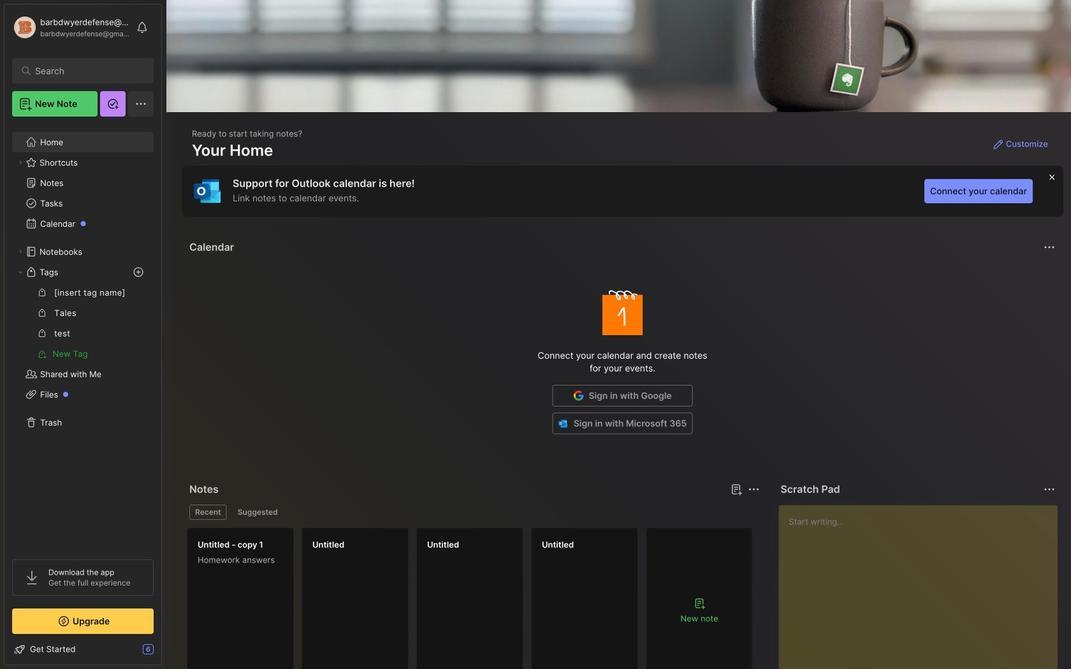 Task type: locate. For each thing, give the bounding box(es) containing it.
None search field
[[35, 63, 137, 78]]

expand tags image
[[17, 269, 24, 276]]

tree
[[4, 124, 161, 549]]

More actions field
[[1041, 239, 1059, 256], [745, 481, 763, 499]]

row group
[[187, 528, 761, 670]]

tab
[[189, 505, 227, 521], [232, 505, 284, 521]]

tree inside main element
[[4, 124, 161, 549]]

none search field inside main element
[[35, 63, 137, 78]]

more actions image
[[747, 482, 762, 498]]

1 horizontal spatial more actions field
[[1041, 239, 1059, 256]]

Account field
[[12, 15, 130, 40]]

tab list
[[189, 505, 758, 521]]

expand notebooks image
[[17, 248, 24, 256]]

0 horizontal spatial more actions field
[[745, 481, 763, 499]]

1 horizontal spatial tab
[[232, 505, 284, 521]]

Search text field
[[35, 65, 137, 77]]

group
[[12, 283, 153, 364]]

more actions image
[[1043, 240, 1058, 255]]

main element
[[0, 0, 166, 670]]

2 tab from the left
[[232, 505, 284, 521]]

0 horizontal spatial tab
[[189, 505, 227, 521]]

0 vertical spatial more actions field
[[1041, 239, 1059, 256]]



Task type: vqa. For each thing, say whether or not it's contained in the screenshot.
YOU in the E ROW
no



Task type: describe. For each thing, give the bounding box(es) containing it.
1 tab from the left
[[189, 505, 227, 521]]

1 vertical spatial more actions field
[[745, 481, 763, 499]]

Start writing… text field
[[789, 506, 1058, 670]]

Help and Learning task checklist field
[[4, 640, 161, 660]]

click to collapse image
[[161, 646, 171, 662]]

group inside main element
[[12, 283, 153, 364]]



